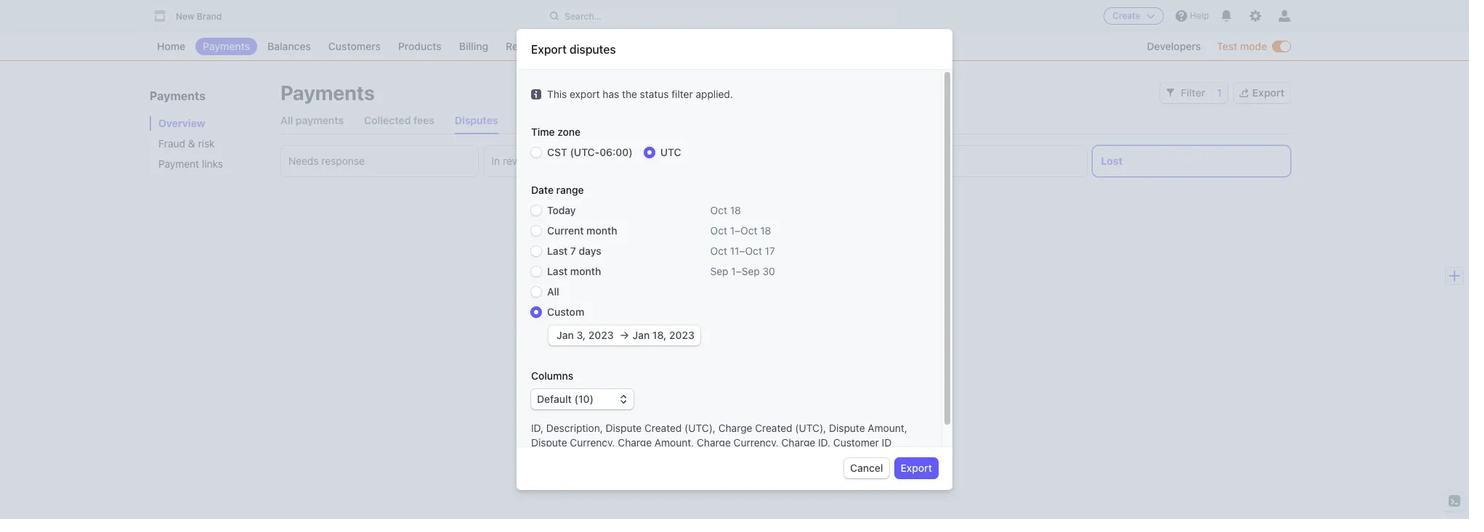 Task type: locate. For each thing, give the bounding box(es) containing it.
oct up oct 11 – oct 17
[[741, 225, 758, 237]]

1 last from the top
[[547, 245, 568, 257]]

1 up 11
[[730, 225, 735, 237]]

disputes up you on the left of the page
[[663, 411, 703, 423]]

all inside 'link'
[[518, 114, 531, 126]]

export button
[[1234, 83, 1291, 103], [895, 459, 938, 479]]

review
[[503, 155, 533, 167]]

2 sep from the left
[[742, 265, 760, 278]]

06:00)
[[600, 146, 633, 158]]

filter
[[1181, 86, 1206, 99]]

home link
[[150, 38, 193, 55]]

1 horizontal spatial (utc),
[[795, 422, 826, 435]]

all up custom
[[547, 286, 559, 298]]

dispute down description,
[[531, 437, 567, 449]]

month
[[587, 225, 617, 237], [570, 265, 601, 278]]

lost.
[[776, 440, 796, 452]]

will
[[866, 411, 881, 423]]

18 up 17
[[760, 225, 771, 237]]

fraud
[[158, 137, 185, 150]]

export
[[531, 43, 567, 56], [1253, 86, 1285, 99], [901, 462, 932, 475]]

links
[[202, 158, 223, 170]]

oct left 17
[[745, 245, 762, 257]]

brand
[[197, 11, 222, 22]]

last down last 7 days
[[547, 265, 568, 278]]

billing link
[[452, 38, 496, 55]]

1 vertical spatial id,
[[818, 437, 831, 449]]

1 vertical spatial –
[[739, 245, 745, 257]]

overview link
[[150, 116, 266, 131]]

lost button
[[1093, 146, 1291, 177]]

2 vertical spatial 1
[[731, 265, 736, 278]]

0 horizontal spatial disputes
[[570, 43, 616, 56]]

oct down oct 18
[[710, 225, 727, 237]]

collected fees
[[364, 114, 434, 126]]

risk
[[198, 137, 215, 150]]

export
[[570, 88, 600, 100]]

that's
[[696, 440, 722, 452]]

export button right cancel button at the bottom right
[[895, 459, 938, 479]]

dispute
[[606, 422, 642, 435], [829, 422, 865, 435], [531, 437, 567, 449]]

2 vertical spatial export
[[901, 462, 932, 475]]

0 vertical spatial –
[[735, 225, 741, 237]]

payment links
[[158, 158, 223, 170]]

in review button
[[484, 146, 681, 177]]

1 vertical spatial month
[[570, 265, 601, 278]]

date range
[[531, 184, 584, 196]]

sep down oct 11 – oct 17
[[710, 265, 729, 278]]

payments
[[296, 114, 344, 126]]

1 horizontal spatial disputes
[[663, 411, 703, 423]]

1 vertical spatial amount,
[[655, 437, 694, 449]]

1
[[1217, 86, 1222, 99], [730, 225, 735, 237], [731, 265, 736, 278]]

collected fees link
[[364, 108, 434, 134]]

1 vertical spatial 18
[[760, 225, 771, 237]]

– up sep 1 – sep 30
[[739, 245, 745, 257]]

0 vertical spatial disputes
[[570, 43, 616, 56]]

2 vertical spatial –
[[736, 265, 742, 278]]

test
[[1217, 40, 1238, 52], [640, 411, 660, 423]]

mode
[[1240, 40, 1267, 52]]

1 for oct 18
[[730, 225, 735, 237]]

1 horizontal spatial created
[[755, 422, 793, 435]]

1 vertical spatial disputes
[[663, 411, 703, 423]]

oct 1 – oct 18
[[710, 225, 771, 237]]

1 horizontal spatial sep
[[742, 265, 760, 278]]

month up days
[[587, 225, 617, 237]]

1 tab list from the top
[[281, 108, 1291, 134]]

amount, up id
[[868, 422, 907, 435]]

tab list containing needs response
[[281, 146, 1291, 177]]

disputed
[[840, 425, 881, 438]]

0 horizontal spatial sep
[[710, 265, 729, 278]]

0 vertical spatial amount,
[[868, 422, 907, 435]]

–
[[735, 225, 741, 237], [739, 245, 745, 257], [736, 265, 742, 278]]

1 currency, from the left
[[570, 437, 615, 449]]

all payments
[[281, 114, 344, 126]]

1 (utc), from the left
[[685, 422, 716, 435]]

0 horizontal spatial (utc),
[[685, 422, 716, 435]]

Search… search field
[[542, 7, 899, 25]]

1 horizontal spatial amount,
[[868, 422, 907, 435]]

0 vertical spatial 1
[[1217, 86, 1222, 99]]

(utc-
[[570, 146, 600, 158]]

2 last from the top
[[547, 265, 568, 278]]

1 vertical spatial export button
[[895, 459, 938, 479]]

test data
[[714, 62, 755, 70]]

&
[[188, 137, 195, 150]]

(utc), up that's
[[685, 422, 716, 435]]

(utc), left a
[[795, 422, 826, 435]]

0 horizontal spatial test
[[640, 411, 660, 423]]

time zone
[[531, 126, 581, 138]]

currency,
[[570, 437, 615, 449], [734, 437, 779, 449]]

0 horizontal spatial currency,
[[570, 437, 615, 449]]

0 horizontal spatial created
[[645, 422, 682, 435]]

payment
[[158, 158, 199, 170]]

collected
[[364, 114, 411, 126]]

new
[[176, 11, 194, 22]]

– up 11
[[735, 225, 741, 237]]

month down days
[[570, 265, 601, 278]]

this
[[547, 88, 567, 100]]

test up here.
[[640, 411, 660, 423]]

1 right filter
[[1217, 86, 1222, 99]]

response
[[321, 155, 365, 167]]

applied.
[[696, 88, 733, 100]]

1 for sep 30
[[731, 265, 736, 278]]

to simulate a disputed transaction that's marked as lost.
[[640, 425, 881, 452]]

0 vertical spatial test
[[1217, 40, 1238, 52]]

test cards link
[[726, 425, 774, 439]]

here.
[[640, 425, 664, 438]]

2 horizontal spatial dispute
[[829, 422, 865, 435]]

id, description, dispute created (utc), charge created (utc), dispute amount, dispute currency, charge amount, charge currency, charge id, customer id
[[531, 422, 907, 449]]

– for sep 30
[[736, 265, 742, 278]]

oct left 11
[[710, 245, 727, 257]]

1 horizontal spatial all
[[518, 114, 531, 126]]

charge
[[718, 422, 752, 435], [618, 437, 652, 449], [697, 437, 731, 449], [782, 437, 816, 449]]

1 vertical spatial 1
[[730, 225, 735, 237]]

can
[[687, 425, 704, 438]]

disputes inside test disputes that weren't decided in your favor will show up here. you can use
[[663, 411, 703, 423]]

to
[[777, 425, 786, 438]]

18
[[730, 204, 741, 217], [760, 225, 771, 237]]

1 horizontal spatial dispute
[[606, 422, 642, 435]]

1 horizontal spatial currency,
[[734, 437, 779, 449]]

id, left a
[[818, 437, 831, 449]]

cancel
[[850, 462, 883, 475]]

1 vertical spatial export
[[1253, 86, 1285, 99]]

1 horizontal spatial export button
[[1234, 83, 1291, 103]]

needs
[[288, 155, 319, 167]]

sep left 30
[[742, 265, 760, 278]]

1 down 11
[[731, 265, 736, 278]]

0 vertical spatial last
[[547, 245, 568, 257]]

last left 7
[[547, 245, 568, 257]]

all for all transactions
[[518, 114, 531, 126]]

2 created from the left
[[755, 422, 793, 435]]

– for oct 18
[[735, 225, 741, 237]]

fraud & risk link
[[150, 137, 266, 151]]

end date field
[[630, 328, 697, 343]]

1 horizontal spatial test
[[1217, 40, 1238, 52]]

oct up oct 1 – oct 18
[[710, 204, 727, 217]]

id, left description,
[[531, 422, 544, 435]]

0 horizontal spatial export
[[531, 43, 567, 56]]

test inside test disputes that weren't decided in your favor will show up here. you can use
[[640, 411, 660, 423]]

all left time
[[518, 114, 531, 126]]

1 vertical spatial test
[[640, 411, 660, 423]]

test cards
[[726, 425, 774, 438]]

0 vertical spatial export
[[531, 43, 567, 56]]

disputes down search…
[[570, 43, 616, 56]]

balances link
[[260, 38, 318, 55]]

cancel button
[[844, 459, 889, 479]]

current
[[547, 225, 584, 237]]

id,
[[531, 422, 544, 435], [818, 437, 831, 449]]

0 horizontal spatial export button
[[895, 459, 938, 479]]

data
[[735, 62, 755, 70]]

18 up oct 1 – oct 18
[[730, 204, 741, 217]]

0 vertical spatial 18
[[730, 204, 741, 217]]

that
[[706, 411, 724, 423]]

last 7 days
[[547, 245, 601, 257]]

all for all payments
[[281, 114, 293, 126]]

disputes
[[570, 43, 616, 56], [663, 411, 703, 423]]

0 horizontal spatial all
[[281, 114, 293, 126]]

0 vertical spatial month
[[587, 225, 617, 237]]

dispute up the transaction
[[606, 422, 642, 435]]

2 tab list from the top
[[281, 146, 1291, 177]]

0 vertical spatial id,
[[531, 422, 544, 435]]

export button down mode
[[1234, 83, 1291, 103]]

– down oct 11 – oct 17
[[736, 265, 742, 278]]

1 vertical spatial last
[[547, 265, 568, 278]]

home
[[157, 40, 185, 52]]

tab list
[[281, 108, 1291, 134], [281, 146, 1291, 177]]

17
[[765, 245, 775, 257]]

test left mode
[[1217, 40, 1238, 52]]

zone
[[558, 126, 581, 138]]

all left payments
[[281, 114, 293, 126]]

0 vertical spatial tab list
[[281, 108, 1291, 134]]

oct for 1
[[710, 225, 727, 237]]

0 horizontal spatial amount,
[[655, 437, 694, 449]]

test for test disputes that weren't decided in your favor will show up here. you can use
[[640, 411, 660, 423]]

dispute up customer
[[829, 422, 865, 435]]

1 vertical spatial tab list
[[281, 146, 1291, 177]]

payments
[[203, 40, 250, 52], [281, 81, 375, 105], [150, 89, 206, 102]]

sep
[[710, 265, 729, 278], [742, 265, 760, 278]]

amount, left that's
[[655, 437, 694, 449]]



Task type: describe. For each thing, give the bounding box(es) containing it.
customers
[[328, 40, 381, 52]]

oct for 18
[[710, 204, 727, 217]]

your
[[816, 411, 837, 423]]

tab list containing all payments
[[281, 108, 1291, 134]]

in
[[805, 411, 813, 423]]

the
[[622, 88, 637, 100]]

all payments link
[[281, 108, 344, 134]]

this export has the status filter applied.
[[547, 88, 733, 100]]

cst
[[547, 146, 567, 158]]

30
[[763, 265, 775, 278]]

transaction
[[640, 440, 693, 452]]

test for test mode
[[1217, 40, 1238, 52]]

utc
[[660, 146, 681, 158]]

lost
[[1101, 155, 1123, 167]]

in
[[492, 155, 500, 167]]

balances
[[267, 40, 311, 52]]

month for last month
[[570, 265, 601, 278]]

2 horizontal spatial all
[[547, 286, 559, 298]]

all transactions
[[518, 114, 595, 126]]

create
[[1113, 10, 1141, 21]]

today
[[547, 204, 576, 217]]

transactions
[[534, 114, 595, 126]]

in review
[[492, 155, 533, 167]]

current month
[[547, 225, 617, 237]]

days
[[579, 245, 601, 257]]

time
[[531, 126, 555, 138]]

all transactions link
[[518, 108, 595, 134]]

payments up payments
[[281, 81, 375, 105]]

oct for 11
[[710, 245, 727, 257]]

svg image
[[1167, 89, 1175, 97]]

disputes for test
[[663, 411, 703, 423]]

products
[[398, 40, 442, 52]]

test
[[714, 62, 733, 70]]

search…
[[565, 11, 602, 21]]

connect link
[[554, 38, 609, 55]]

month for current month
[[587, 225, 617, 237]]

0 horizontal spatial 18
[[730, 204, 741, 217]]

1 horizontal spatial 18
[[760, 225, 771, 237]]

customer
[[833, 437, 879, 449]]

7
[[570, 245, 576, 257]]

payments up overview
[[150, 89, 206, 102]]

weren't
[[727, 411, 762, 423]]

fees
[[414, 114, 434, 126]]

needs response button
[[281, 146, 478, 177]]

0 vertical spatial export button
[[1234, 83, 1291, 103]]

1 horizontal spatial export
[[901, 462, 932, 475]]

id
[[882, 437, 892, 449]]

test disputes that weren't decided in your favor will show up here. you can use
[[640, 411, 923, 438]]

2 (utc), from the left
[[795, 422, 826, 435]]

0 horizontal spatial id,
[[531, 422, 544, 435]]

0 horizontal spatial dispute
[[531, 437, 567, 449]]

payments down brand
[[203, 40, 250, 52]]

cards
[[747, 425, 774, 438]]

2 horizontal spatial export
[[1253, 86, 1285, 99]]

test
[[726, 425, 745, 438]]

favor
[[840, 411, 863, 423]]

has
[[603, 88, 619, 100]]

oct 18
[[710, 204, 741, 217]]

a
[[831, 425, 837, 438]]

reports link
[[499, 38, 551, 55]]

fraud & risk
[[158, 137, 215, 150]]

2 currency, from the left
[[734, 437, 779, 449]]

customers link
[[321, 38, 388, 55]]

last for last month
[[547, 265, 568, 278]]

payment links link
[[150, 157, 266, 171]]

up
[[911, 411, 923, 423]]

you
[[667, 425, 684, 438]]

start date field
[[552, 328, 619, 343]]

new brand button
[[150, 6, 236, 26]]

columns
[[531, 370, 573, 382]]

status
[[640, 88, 669, 100]]

sep 1 – sep 30
[[710, 265, 775, 278]]

export disputes
[[531, 43, 616, 56]]

needs response
[[288, 155, 365, 167]]

11
[[730, 245, 739, 257]]

disputes link
[[455, 108, 498, 134]]

marked
[[725, 440, 760, 452]]

oct 11 – oct 17
[[710, 245, 775, 257]]

new brand
[[176, 11, 222, 22]]

products link
[[391, 38, 449, 55]]

1 horizontal spatial id,
[[818, 437, 831, 449]]

disputes for export
[[570, 43, 616, 56]]

– for oct 17
[[739, 245, 745, 257]]

create button
[[1104, 7, 1164, 25]]

1 sep from the left
[[710, 265, 729, 278]]

1 created from the left
[[645, 422, 682, 435]]

decided
[[765, 411, 802, 423]]

filter
[[672, 88, 693, 100]]

as
[[763, 440, 774, 452]]

custom
[[547, 306, 584, 318]]

last for last 7 days
[[547, 245, 568, 257]]



Task type: vqa. For each thing, say whether or not it's contained in the screenshot.
TAX ID
no



